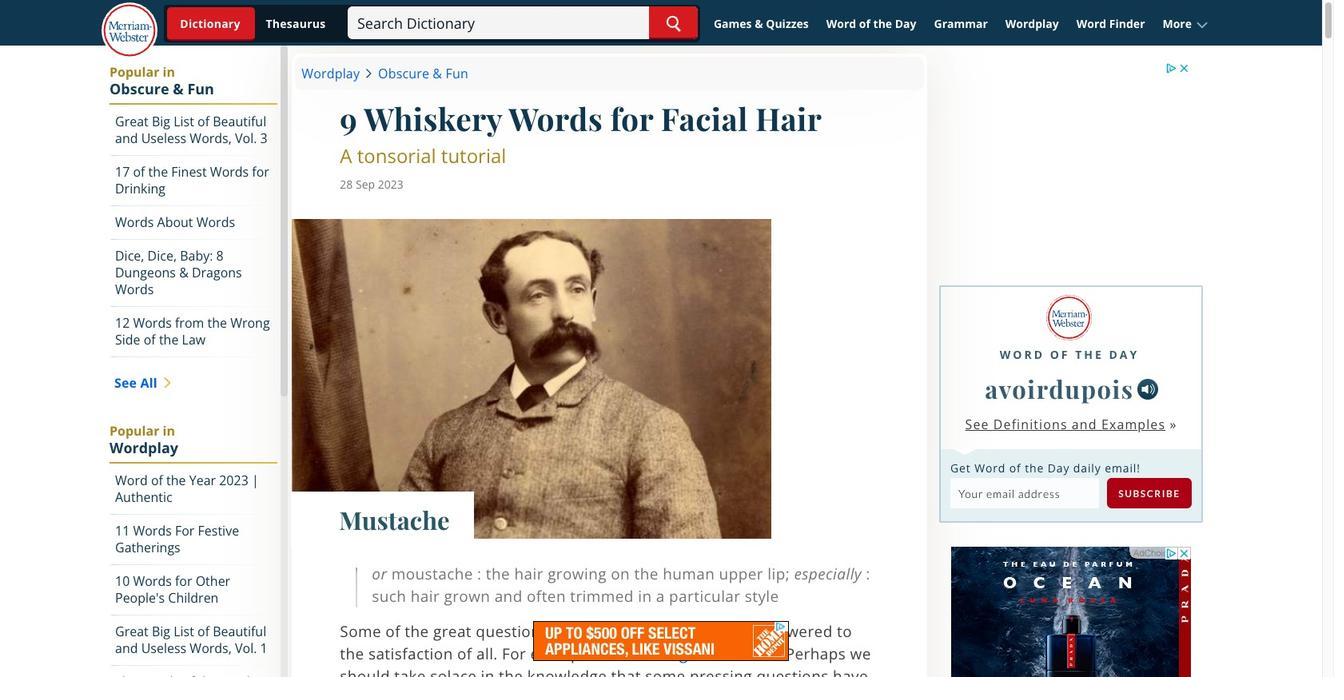 Task type: locate. For each thing, give the bounding box(es) containing it.
questions inside some of the great questions in our culture may never be answered to the satisfaction of all. for example:
[[476, 621, 548, 642]]

0 horizontal spatial questions
[[476, 621, 548, 642]]

games
[[714, 16, 752, 31]]

wordplay up 9
[[302, 65, 360, 82]]

merriam-webster logo link
[[102, 2, 157, 59]]

1 useless from the top
[[141, 130, 186, 147]]

1 vertical spatial day
[[1109, 347, 1139, 362]]

see left all
[[114, 374, 137, 392]]

words, up finest in the top left of the page
[[190, 130, 232, 147]]

0 horizontal spatial hair
[[411, 586, 440, 607]]

0 vertical spatial for
[[610, 98, 653, 139]]

a right is
[[618, 644, 627, 664]]

vol. inside great big list of beautiful and useless words, vol. 3
[[235, 130, 257, 147]]

of up satisfaction
[[386, 621, 401, 642]]

the left year
[[166, 472, 186, 489]]

moustache
[[391, 564, 473, 584]]

sep
[[356, 177, 375, 192]]

0 vertical spatial great
[[115, 113, 149, 130]]

dice, down words about words
[[115, 247, 144, 265]]

advertisement region
[[951, 62, 1191, 261], [951, 547, 1191, 677], [533, 621, 789, 661]]

for
[[175, 522, 195, 540], [502, 644, 526, 664]]

questions up all.
[[476, 621, 548, 642]]

for down 3
[[252, 163, 269, 181]]

1 list from the top
[[174, 113, 194, 130]]

word for the bottommost word of the day link
[[1000, 347, 1045, 362]]

words about words
[[115, 213, 235, 231]]

beautiful inside great big list of beautiful and useless words, vol. 3
[[213, 113, 266, 130]]

satisfaction
[[369, 644, 453, 664]]

& left dragons on the left
[[179, 264, 188, 281]]

wordplay
[[1006, 16, 1059, 31], [302, 65, 360, 82], [110, 438, 178, 457]]

: up grown
[[477, 564, 482, 584]]

2023 inside 9 whiskery words for facial hair a tonsorial tutorial 28 sep 2023
[[378, 177, 404, 192]]

of right quizzes
[[859, 16, 871, 31]]

for left facial
[[610, 98, 653, 139]]

a down human
[[656, 586, 665, 607]]

the up grown
[[486, 564, 510, 584]]

day up the 'listen to the pronunciation of avoirdupois' image
[[1109, 347, 1139, 362]]

and
[[115, 130, 138, 147], [1072, 416, 1097, 433], [495, 586, 523, 607], [115, 640, 138, 657]]

such
[[372, 586, 406, 607]]

word of the year 2023 | authentic
[[115, 472, 259, 506]]

day left daily
[[1048, 460, 1070, 475]]

in up great big list of beautiful and useless words, vol. 3 on the top
[[163, 63, 175, 81]]

2 horizontal spatial day
[[1109, 347, 1139, 362]]

a right dog
[[692, 644, 701, 664]]

2 vertical spatial for
[[175, 572, 192, 590]]

1 horizontal spatial wordplay link
[[998, 9, 1066, 38]]

1 horizontal spatial questions
[[757, 666, 829, 677]]

word finder link
[[1070, 9, 1152, 38]]

1 horizontal spatial for
[[252, 163, 269, 181]]

1 horizontal spatial see
[[965, 416, 989, 433]]

17 of the finest words for drinking
[[115, 163, 269, 197]]

vol. left "1"
[[235, 640, 257, 657]]

or
[[372, 564, 387, 584]]

great for great big list of beautiful and useless words, vol. 1
[[115, 623, 149, 640]]

sandwich
[[705, 644, 774, 664]]

words, inside great big list of beautiful and useless words, vol. 1
[[190, 640, 232, 657]]

words about words link
[[111, 206, 278, 240]]

the left knowledge
[[499, 666, 523, 677]]

0 vertical spatial for
[[175, 522, 195, 540]]

1 vertical spatial for
[[252, 163, 269, 181]]

human
[[663, 564, 715, 584]]

in up the "example:"
[[552, 621, 566, 642]]

1 horizontal spatial word of the day
[[1000, 347, 1139, 362]]

of inside great big list of beautiful and useless words, vol. 3
[[197, 113, 209, 130]]

avoirdupois link
[[985, 370, 1134, 408]]

more
[[1163, 16, 1192, 31]]

words, left "1"
[[190, 640, 232, 657]]

never
[[692, 621, 734, 642]]

hair
[[756, 98, 822, 139]]

1 big from the top
[[152, 113, 170, 130]]

0 vertical spatial popular
[[110, 63, 159, 81]]

day left grammar
[[895, 16, 917, 31]]

list down children
[[174, 623, 194, 640]]

beautiful
[[213, 113, 266, 130], [213, 623, 266, 640]]

fun up whiskery
[[446, 65, 468, 82]]

useless inside great big list of beautiful and useless words, vol. 3
[[141, 130, 186, 147]]

words, inside great big list of beautiful and useless words, vol. 3
[[190, 130, 232, 147]]

wordplay link right grammar link
[[998, 9, 1066, 38]]

baby:
[[180, 247, 213, 265]]

1 horizontal spatial for
[[502, 644, 526, 664]]

for left other
[[175, 572, 192, 590]]

people's
[[115, 589, 165, 607]]

1 vertical spatial great
[[115, 623, 149, 640]]

popular down merriam-webster logo link
[[110, 63, 159, 81]]

1 words, from the top
[[190, 130, 232, 147]]

1 horizontal spatial day
[[1048, 460, 1070, 475]]

1 vertical spatial wordplay link
[[302, 63, 366, 84]]

1 horizontal spatial hair
[[514, 564, 543, 584]]

8
[[216, 247, 224, 265]]

wordplay link up 9
[[302, 63, 366, 84]]

list inside great big list of beautiful and useless words, vol. 3
[[174, 113, 194, 130]]

0 vertical spatial day
[[895, 16, 917, 31]]

popular inside popular in obscure & fun
[[110, 63, 159, 81]]

facial
[[661, 98, 748, 139]]

authentic
[[115, 488, 172, 506]]

0 horizontal spatial obscure
[[110, 79, 169, 98]]

1 vertical spatial 2023
[[219, 472, 248, 489]]

2 vertical spatial wordplay
[[110, 438, 178, 457]]

obscure down merriam webster - established 1828 image in the top of the page
[[110, 79, 169, 98]]

in down see all 'link'
[[163, 422, 175, 440]]

1 horizontal spatial :
[[866, 564, 870, 584]]

obscure up whiskery
[[378, 65, 429, 82]]

for
[[610, 98, 653, 139], [252, 163, 269, 181], [175, 572, 192, 590]]

1 vertical spatial hair
[[411, 586, 440, 607]]

big down people's
[[152, 623, 170, 640]]

words inside 9 whiskery words for facial hair a tonsorial tutorial 28 sep 2023
[[509, 98, 603, 139]]

and up 17 on the left top of page
[[115, 130, 138, 147]]

word
[[826, 16, 856, 31], [1077, 16, 1107, 31], [1000, 347, 1045, 362], [975, 460, 1006, 475], [115, 472, 148, 489]]

1 horizontal spatial a
[[656, 586, 665, 607]]

0 horizontal spatial :
[[477, 564, 482, 584]]

word left the finder
[[1077, 16, 1107, 31]]

big inside great big list of beautiful and useless words, vol. 3
[[152, 113, 170, 130]]

see for see definitions and examples »
[[965, 416, 989, 433]]

dice,
[[115, 247, 144, 265], [148, 247, 177, 265]]

words
[[509, 98, 603, 139], [210, 163, 249, 181], [115, 213, 154, 231], [196, 213, 235, 231], [115, 281, 154, 298], [133, 314, 172, 332], [133, 522, 172, 540], [133, 572, 172, 590]]

vol. for 1
[[235, 640, 257, 657]]

see up get
[[965, 416, 989, 433]]

list inside great big list of beautiful and useless words, vol. 1
[[174, 623, 194, 640]]

the
[[873, 16, 892, 31], [148, 163, 168, 181], [207, 314, 227, 332], [159, 331, 179, 349], [1075, 347, 1104, 362], [1025, 460, 1044, 475], [166, 472, 186, 489], [486, 564, 510, 584], [634, 564, 659, 584], [405, 621, 429, 642], [340, 644, 364, 664], [499, 666, 523, 677]]

1 horizontal spatial 2023
[[378, 177, 404, 192]]

for inside 9 whiskery words for facial hair a tonsorial tutorial 28 sep 2023
[[610, 98, 653, 139]]

style
[[745, 586, 779, 607]]

words,
[[190, 130, 232, 147], [190, 640, 232, 657]]

2 beautiful from the top
[[213, 623, 266, 640]]

fun
[[446, 65, 468, 82], [187, 79, 214, 98]]

the left grammar
[[873, 16, 892, 31]]

gatherings
[[115, 539, 180, 556]]

merriam webster image
[[1047, 295, 1092, 341]]

wordplay right grammar
[[1006, 16, 1059, 31]]

of right 17 on the left top of page
[[133, 163, 145, 181]]

useless for great big list of beautiful and useless words, vol. 3
[[141, 130, 186, 147]]

daily
[[1074, 460, 1101, 475]]

popular for wordplay
[[110, 422, 159, 440]]

:
[[477, 564, 482, 584], [866, 564, 870, 584]]

1 vertical spatial vol.
[[235, 640, 257, 657]]

2 words, from the top
[[190, 640, 232, 657]]

0 vertical spatial list
[[174, 113, 194, 130]]

and down people's
[[115, 640, 138, 657]]

2 popular from the top
[[110, 422, 159, 440]]

1 vertical spatial words,
[[190, 640, 232, 657]]

words inside 10 words for other people's children
[[133, 572, 172, 590]]

listen to the pronunciation of avoirdupois image
[[1137, 379, 1158, 400]]

0 vertical spatial 2023
[[378, 177, 404, 192]]

0 horizontal spatial for
[[175, 522, 195, 540]]

word up "avoirdupois"
[[1000, 347, 1045, 362]]

1 horizontal spatial wordplay
[[302, 65, 360, 82]]

0 vertical spatial wordplay
[[1006, 16, 1059, 31]]

0 horizontal spatial dice,
[[115, 247, 144, 265]]

word for word of the year 2023 | authentic link
[[115, 472, 148, 489]]

Search search field
[[348, 6, 698, 39]]

in down all.
[[481, 666, 495, 677]]

word for top word of the day link
[[826, 16, 856, 31]]

is
[[602, 644, 614, 664]]

the up should
[[340, 644, 364, 664]]

0 vertical spatial useless
[[141, 130, 186, 147]]

1 vertical spatial popular
[[110, 422, 159, 440]]

about
[[157, 213, 193, 231]]

search word image
[[666, 15, 681, 32]]

1 vertical spatial word of the day
[[1000, 347, 1139, 362]]

especially
[[794, 564, 862, 584]]

1 popular from the top
[[110, 63, 159, 81]]

2 big from the top
[[152, 623, 170, 640]]

word inside "word of the year 2023 | authentic"
[[115, 472, 148, 489]]

the inside "word of the year 2023 | authentic"
[[166, 472, 186, 489]]

1 vertical spatial questions
[[757, 666, 829, 677]]

in down or moustache : the hair growing on the human upper lip; especially
[[638, 586, 652, 607]]

1 vertical spatial beautiful
[[213, 623, 266, 640]]

word right quizzes
[[826, 16, 856, 31]]

beautiful inside great big list of beautiful and useless words, vol. 1
[[213, 623, 266, 640]]

of inside "word of the year 2023 | authentic"
[[151, 472, 163, 489]]

growing
[[548, 564, 607, 584]]

2 list from the top
[[174, 623, 194, 640]]

word for word finder link
[[1077, 16, 1107, 31]]

list down popular in obscure & fun
[[174, 113, 194, 130]]

1 vertical spatial wordplay
[[302, 65, 360, 82]]

1 horizontal spatial dice,
[[148, 247, 177, 265]]

of up solace
[[457, 644, 472, 664]]

0 horizontal spatial word of the day link
[[819, 9, 924, 38]]

0 vertical spatial word of the day
[[826, 16, 917, 31]]

big for great big list of beautiful and useless words, vol. 3
[[152, 113, 170, 130]]

0 horizontal spatial word of the day
[[826, 16, 917, 31]]

1 vertical spatial big
[[152, 623, 170, 640]]

2 vol. from the top
[[235, 640, 257, 657]]

of inside 12 words from the wrong side of the law
[[144, 331, 156, 349]]

10 words for other people's children
[[115, 572, 230, 607]]

wordplay up authentic
[[110, 438, 178, 457]]

popular in obscure & fun
[[110, 63, 214, 98]]

2 great from the top
[[115, 623, 149, 640]]

2 horizontal spatial for
[[610, 98, 653, 139]]

0 vertical spatial vol.
[[235, 130, 257, 147]]

0 vertical spatial word of the day link
[[819, 9, 924, 38]]

obscure
[[378, 65, 429, 82], [110, 79, 169, 98]]

mustache
[[339, 503, 450, 536]]

big for great big list of beautiful and useless words, vol. 1
[[152, 623, 170, 640]]

big inside great big list of beautiful and useless words, vol. 1
[[152, 623, 170, 640]]

of right the side
[[144, 331, 156, 349]]

tonsorial
[[357, 142, 436, 169]]

the left finest in the top left of the page
[[148, 163, 168, 181]]

beautiful up 17 of the finest words for drinking link
[[213, 113, 266, 130]]

2 horizontal spatial wordplay
[[1006, 16, 1059, 31]]

beautiful for 1
[[213, 623, 266, 640]]

2 : from the left
[[866, 564, 870, 584]]

the up "subscribe to word of the day" text box
[[1025, 460, 1044, 475]]

1 vol. from the top
[[235, 130, 257, 147]]

0 vertical spatial beautiful
[[213, 113, 266, 130]]

0 vertical spatial big
[[152, 113, 170, 130]]

& up great big list of beautiful and useless words, vol. 3 on the top
[[173, 79, 184, 98]]

great inside great big list of beautiful and useless words, vol. 3
[[115, 113, 149, 130]]

the inside 17 of the finest words for drinking
[[148, 163, 168, 181]]

for left festive
[[175, 522, 195, 540]]

2 horizontal spatial a
[[692, 644, 701, 664]]

: right especially on the right bottom of page
[[866, 564, 870, 584]]

1 great from the top
[[115, 113, 149, 130]]

popular inside popular in wordplay
[[110, 422, 159, 440]]

hot
[[631, 644, 656, 664]]

1 vertical spatial list
[[174, 623, 194, 640]]

great inside great big list of beautiful and useless words, vol. 1
[[115, 623, 149, 640]]

1 beautiful from the top
[[213, 113, 266, 130]]

word down popular in wordplay
[[115, 472, 148, 489]]

of
[[859, 16, 871, 31], [197, 113, 209, 130], [133, 163, 145, 181], [144, 331, 156, 349], [1050, 347, 1070, 362], [1010, 460, 1021, 475], [151, 472, 163, 489], [386, 621, 401, 642], [197, 623, 209, 640], [457, 644, 472, 664]]

vol. left 3
[[235, 130, 257, 147]]

2023
[[378, 177, 404, 192], [219, 472, 248, 489]]

? perhaps we should take solace in the knowledge that some pressing questions hav
[[340, 644, 871, 677]]

the right from
[[207, 314, 227, 332]]

1 dice, from the left
[[115, 247, 144, 265]]

questions
[[476, 621, 548, 642], [757, 666, 829, 677]]

great for great big list of beautiful and useless words, vol. 3
[[115, 113, 149, 130]]

1 vertical spatial see
[[965, 416, 989, 433]]

vol. inside great big list of beautiful and useless words, vol. 1
[[235, 640, 257, 657]]

fun up great big list of beautiful and useless words, vol. 3 on the top
[[187, 79, 214, 98]]

of down popular in wordplay
[[151, 472, 163, 489]]

great down popular in obscure & fun
[[115, 113, 149, 130]]

for right all.
[[502, 644, 526, 664]]

big down popular in obscure & fun
[[152, 113, 170, 130]]

0 horizontal spatial 2023
[[219, 472, 248, 489]]

0 vertical spatial see
[[114, 374, 137, 392]]

2023 right the sep
[[378, 177, 404, 192]]

day for top word of the day link
[[895, 16, 917, 31]]

word of the year 2023 | authentic link
[[111, 464, 278, 515]]

hair up "often"
[[514, 564, 543, 584]]

obscure & fun link
[[372, 63, 468, 84]]

10 words for other people's children link
[[111, 565, 278, 616]]

useless for great big list of beautiful and useless words, vol. 1
[[141, 640, 186, 657]]

0 vertical spatial questions
[[476, 621, 548, 642]]

|
[[252, 472, 259, 489]]

2023 left |
[[219, 472, 248, 489]]

get
[[951, 460, 971, 475]]

useless down people's
[[141, 640, 186, 657]]

fun inside popular in obscure & fun
[[187, 79, 214, 98]]

1 horizontal spatial word of the day link
[[1000, 339, 1139, 362]]

0 horizontal spatial day
[[895, 16, 917, 31]]

beautiful down other
[[213, 623, 266, 640]]

0 horizontal spatial fun
[[187, 79, 214, 98]]

useless up finest in the top left of the page
[[141, 130, 186, 147]]

of up finest in the top left of the page
[[197, 113, 209, 130]]

& up whiskery
[[433, 65, 442, 82]]

None submit
[[1107, 478, 1192, 509]]

0 vertical spatial words,
[[190, 130, 232, 147]]

popular down see all
[[110, 422, 159, 440]]

2 useless from the top
[[141, 640, 186, 657]]

1 vertical spatial useless
[[141, 640, 186, 657]]

solace
[[430, 666, 477, 677]]

useless inside great big list of beautiful and useless words, vol. 1
[[141, 640, 186, 657]]

hair down moustache
[[411, 586, 440, 607]]

festive
[[198, 522, 239, 540]]

questions down ?
[[757, 666, 829, 677]]

for inside 11 words for festive gatherings
[[175, 522, 195, 540]]

0 horizontal spatial for
[[175, 572, 192, 590]]

dice, left baby:
[[148, 247, 177, 265]]

of down children
[[197, 623, 209, 640]]

0 horizontal spatial see
[[114, 374, 137, 392]]

be
[[738, 621, 757, 642]]

great
[[115, 113, 149, 130], [115, 623, 149, 640]]

»
[[1170, 416, 1177, 433]]

words inside 11 words for festive gatherings
[[133, 522, 172, 540]]

and left "often"
[[495, 586, 523, 607]]

word of the day
[[826, 16, 917, 31], [1000, 347, 1139, 362]]

for inside 10 words for other people's children
[[175, 572, 192, 590]]

and inside : such hair grown and often trimmed in a particular style
[[495, 586, 523, 607]]

?
[[774, 644, 781, 664]]

1
[[260, 640, 268, 657]]

often
[[527, 586, 566, 607]]

1 vertical spatial for
[[502, 644, 526, 664]]

: inside : such hair grown and often trimmed in a particular style
[[866, 564, 870, 584]]

see inside 'link'
[[114, 374, 137, 392]]

is a hot dog a sandwich
[[602, 644, 774, 664]]

on
[[611, 564, 630, 584]]

grammar
[[934, 16, 988, 31]]

great down people's
[[115, 623, 149, 640]]

2 dice, from the left
[[148, 247, 177, 265]]



Task type: describe. For each thing, give the bounding box(es) containing it.
vol. for 3
[[235, 130, 257, 147]]

our
[[570, 621, 596, 642]]

more button
[[1156, 9, 1216, 38]]

some of the great questions in our culture may never be answered to the satisfaction of all. for example:
[[340, 621, 852, 664]]

all
[[140, 374, 157, 392]]

that
[[611, 666, 641, 677]]

words, for 3
[[190, 130, 232, 147]]

of inside 17 of the finest words for drinking
[[133, 163, 145, 181]]

for inside some of the great questions in our culture may never be answered to the satisfaction of all. for example:
[[502, 644, 526, 664]]

2023 inside "word of the year 2023 | authentic"
[[219, 472, 248, 489]]

in inside ? perhaps we should take solace in the knowledge that some pressing questions hav
[[481, 666, 495, 677]]

children
[[168, 589, 219, 607]]

dice, dice, baby: 8 dungeons & dragons words link
[[111, 240, 278, 307]]

merriam webster - established 1828 image
[[102, 2, 157, 59]]

example:
[[531, 644, 598, 664]]

of up "subscribe to word of the day" text box
[[1010, 460, 1021, 475]]

11
[[115, 522, 130, 540]]

of inside great big list of beautiful and useless words, vol. 1
[[197, 623, 209, 640]]

dragons
[[192, 264, 242, 281]]

upper
[[719, 564, 763, 584]]

beautiful for 3
[[213, 113, 266, 130]]

year
[[189, 472, 216, 489]]

all.
[[476, 644, 498, 664]]

definitions
[[994, 416, 1068, 433]]

to
[[837, 621, 852, 642]]

is a hot dog a sandwich link
[[602, 644, 774, 664]]

finder
[[1110, 16, 1145, 31]]

17
[[115, 163, 130, 181]]

great
[[433, 621, 472, 642]]

9 whiskery words for facial hair a tonsorial tutorial 28 sep 2023
[[340, 98, 822, 192]]

a inside : such hair grown and often trimmed in a particular style
[[656, 586, 665, 607]]

some
[[340, 621, 381, 642]]

Subscribe to Word of the Day text field
[[951, 478, 1099, 509]]

hair inside : such hair grown and often trimmed in a particular style
[[411, 586, 440, 607]]

11 words for festive gatherings
[[115, 522, 239, 556]]

popular for obscure & fun
[[110, 63, 159, 81]]

see all
[[114, 374, 157, 392]]

words inside 12 words from the wrong side of the law
[[133, 314, 172, 332]]

dungeons
[[115, 264, 176, 281]]

games & quizzes link
[[707, 9, 816, 38]]

17 of the finest words for drinking link
[[111, 156, 278, 206]]

side
[[115, 331, 140, 349]]

word right get
[[975, 460, 1006, 475]]

alt 6513343ee51c3 image
[[292, 219, 772, 539]]

great big list of beautiful and useless words, vol. 1 link
[[111, 616, 278, 666]]

culture
[[600, 621, 653, 642]]

1 : from the left
[[477, 564, 482, 584]]

day for the bottommost word of the day link
[[1109, 347, 1139, 362]]

in inside popular in obscure & fun
[[163, 63, 175, 81]]

0 horizontal spatial wordplay link
[[302, 63, 366, 84]]

see all link
[[110, 365, 278, 401]]

from
[[175, 314, 204, 332]]

questions inside ? perhaps we should take solace in the knowledge that some pressing questions hav
[[757, 666, 829, 677]]

particular
[[669, 586, 741, 607]]

examples
[[1102, 416, 1166, 433]]

we
[[850, 644, 871, 664]]

take
[[394, 666, 426, 677]]

some
[[645, 666, 686, 677]]

words, for 1
[[190, 640, 232, 657]]

3
[[260, 130, 268, 147]]

0 horizontal spatial wordplay
[[110, 438, 178, 457]]

& inside popular in obscure & fun
[[173, 79, 184, 98]]

words inside 17 of the finest words for drinking
[[210, 163, 249, 181]]

drinking
[[115, 180, 165, 197]]

the inside ? perhaps we should take solace in the knowledge that some pressing questions hav
[[499, 666, 523, 677]]

1 horizontal spatial obscure
[[378, 65, 429, 82]]

and inside great big list of beautiful and useless words, vol. 1
[[115, 640, 138, 657]]

the right on
[[634, 564, 659, 584]]

great big list of beautiful and useless words, vol. 3 link
[[111, 106, 278, 156]]

wrong
[[230, 314, 270, 332]]

the up satisfaction
[[405, 621, 429, 642]]

avoirdupois
[[985, 372, 1134, 406]]

obscure inside popular in obscure & fun
[[110, 79, 169, 98]]

great big list of beautiful and useless words, vol. 3
[[115, 113, 268, 147]]

in inside some of the great questions in our culture may never be answered to the satisfaction of all. for example:
[[552, 621, 566, 642]]

email!
[[1105, 460, 1141, 475]]

2 vertical spatial day
[[1048, 460, 1070, 475]]

: such hair grown and often trimmed in a particular style
[[372, 564, 870, 607]]

should
[[340, 666, 390, 677]]

see definitions and examples link
[[965, 416, 1166, 433]]

popular in wordplay
[[110, 422, 178, 457]]

and down avoirdupois link
[[1072, 416, 1097, 433]]

law
[[182, 331, 206, 349]]

and inside great big list of beautiful and useless words, vol. 3
[[115, 130, 138, 147]]

other
[[196, 572, 230, 590]]

words inside dice, dice, baby: 8 dungeons & dragons words
[[115, 281, 154, 298]]

knowledge
[[527, 666, 607, 677]]

0 vertical spatial hair
[[514, 564, 543, 584]]

0 vertical spatial wordplay link
[[998, 9, 1066, 38]]

1 vertical spatial word of the day link
[[1000, 339, 1139, 362]]

in inside popular in wordplay
[[163, 422, 175, 440]]

list for great big list of beautiful and useless words, vol. 1
[[174, 623, 194, 640]]

the left law
[[159, 331, 179, 349]]

list for great big list of beautiful and useless words, vol. 3
[[174, 113, 194, 130]]

perhaps
[[786, 644, 846, 664]]

may
[[657, 621, 688, 642]]

11 words for festive gatherings link
[[111, 515, 278, 565]]

& inside dice, dice, baby: 8 dungeons & dragons words
[[179, 264, 188, 281]]

of up "avoirdupois"
[[1050, 347, 1070, 362]]

the down merriam webster "image"
[[1075, 347, 1104, 362]]

12 words from the wrong side of the law
[[115, 314, 270, 349]]

grammar link
[[927, 9, 995, 38]]

tutorial
[[441, 142, 506, 169]]

12 words from the wrong side of the law link
[[111, 307, 278, 357]]

pressing
[[690, 666, 752, 677]]

word finder
[[1077, 16, 1145, 31]]

answered
[[761, 621, 833, 642]]

9
[[340, 98, 358, 139]]

& right 'games'
[[755, 16, 763, 31]]

in inside : such hair grown and often trimmed in a particular style
[[638, 586, 652, 607]]

1 horizontal spatial fun
[[446, 65, 468, 82]]

dice, dice, baby: 8 dungeons & dragons words
[[115, 247, 242, 298]]

see for see all
[[114, 374, 137, 392]]

quizzes
[[766, 16, 809, 31]]

10
[[115, 572, 130, 590]]

finest
[[171, 163, 207, 181]]

toggle search dictionary/thesaurus image
[[167, 7, 255, 41]]

whiskery
[[364, 98, 502, 139]]

for inside 17 of the finest words for drinking
[[252, 163, 269, 181]]

0 horizontal spatial a
[[618, 644, 627, 664]]

listen to the pronunciation of avoirdupois link
[[1137, 379, 1158, 400]]

12
[[115, 314, 130, 332]]



Task type: vqa. For each thing, say whether or not it's contained in the screenshot.
the bottommost Word of the Day link
yes



